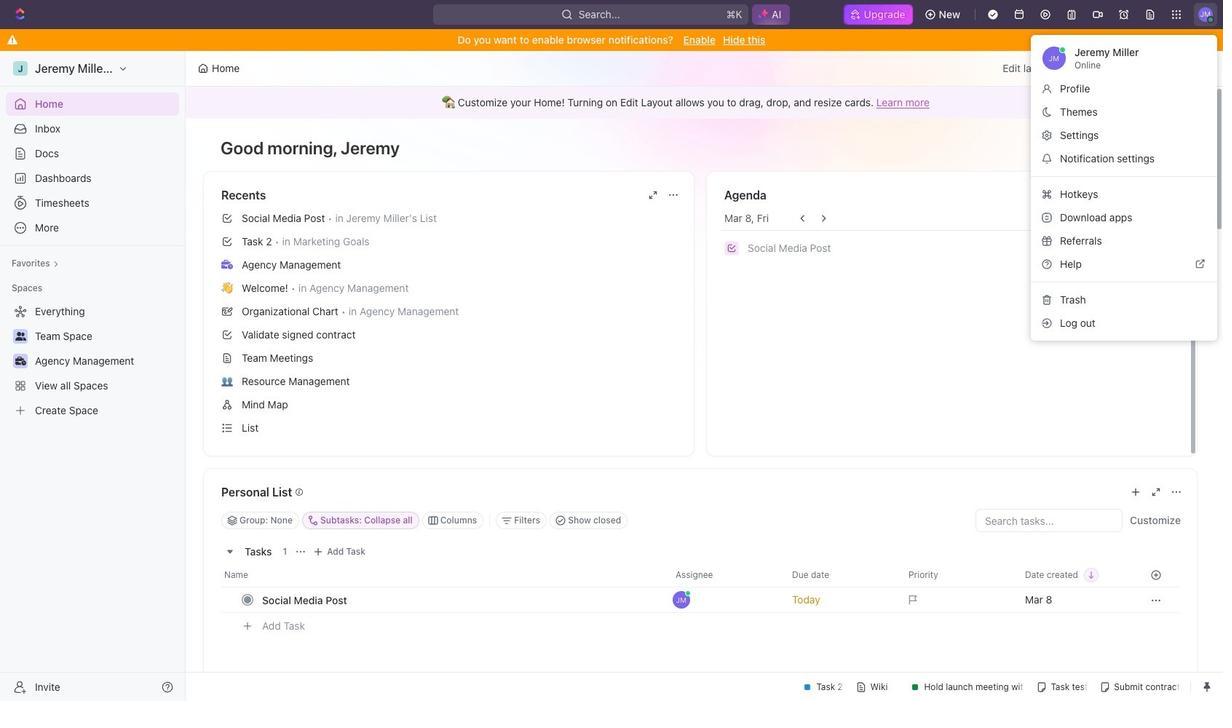 Task type: describe. For each thing, give the bounding box(es) containing it.
tree inside sidebar navigation
[[6, 300, 179, 422]]

business time image
[[221, 260, 233, 269]]



Task type: locate. For each thing, give the bounding box(es) containing it.
sidebar navigation
[[0, 51, 186, 701]]

Search tasks... text field
[[976, 510, 1122, 531]]

tree
[[6, 300, 179, 422]]



Task type: vqa. For each thing, say whether or not it's contained in the screenshot.
right Search...
no



